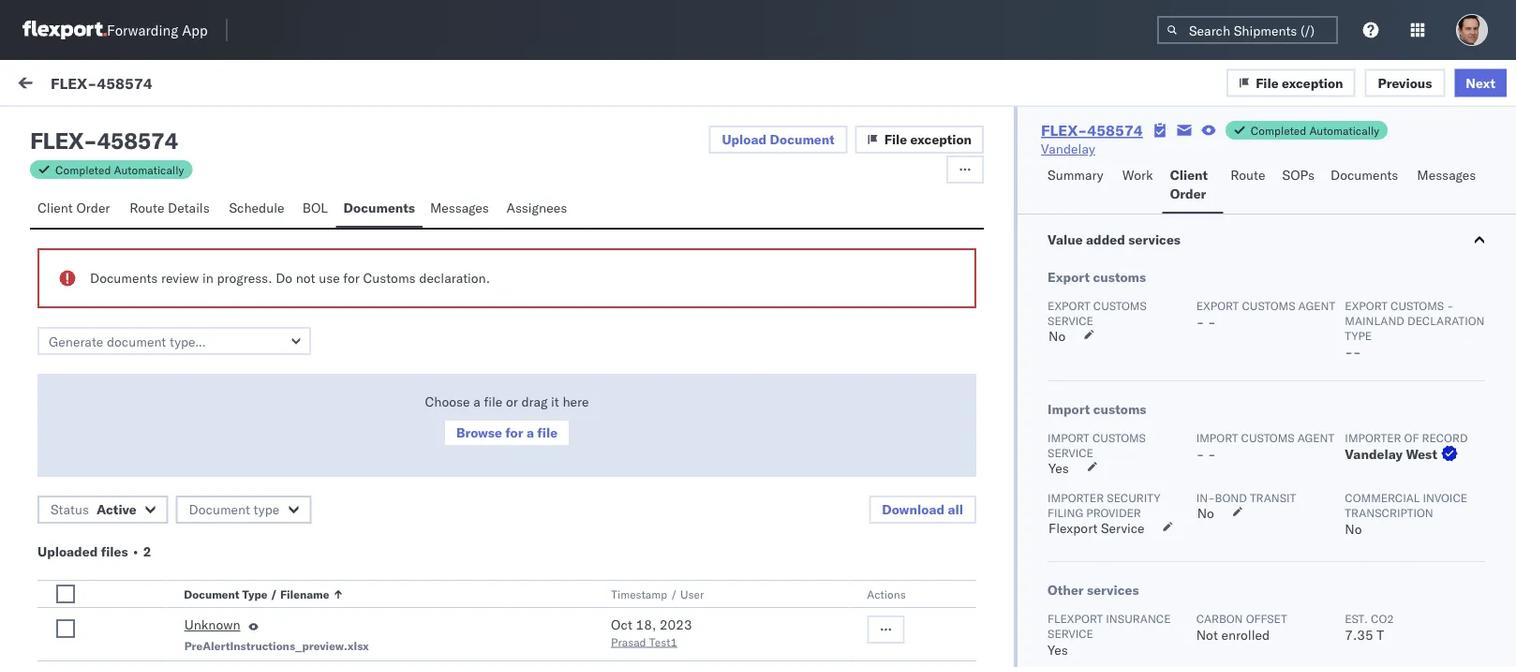 Task type: locate. For each thing, give the bounding box(es) containing it.
edt right 7:22
[[661, 218, 685, 234]]

26, down assignees
[[543, 218, 563, 234]]

26, for oct 26, 2023, 6:30 pm edt
[[543, 387, 563, 403]]

flex- 1854269
[[1182, 302, 1278, 319]]

1 vertical spatial client
[[37, 200, 73, 216]]

7:00
[[606, 302, 635, 319]]

type up document type / filename
[[254, 501, 280, 518]]

26, left 5:45
[[543, 593, 563, 609]]

1 horizontal spatial work
[[1123, 167, 1154, 183]]

record
[[1422, 431, 1468, 445]]

unknown link
[[184, 616, 240, 638]]

type
[[1345, 329, 1372, 343], [254, 501, 280, 518]]

2 omkar savant from the top
[[91, 287, 174, 304]]

for down or
[[506, 425, 523, 441]]

no
[[1049, 328, 1066, 344], [1198, 505, 1215, 522], [1345, 521, 1363, 538]]

service inside import customs service
[[1048, 446, 1094, 460]]

1 horizontal spatial client order
[[1171, 167, 1208, 202]]

is
[[85, 629, 95, 645]]

related work item/shipment
[[1183, 163, 1329, 177]]

0 horizontal spatial client order
[[37, 200, 110, 216]]

delay
[[245, 591, 281, 608]]

26, for oct 26, 2023, 7:22 pm edt
[[543, 218, 563, 234]]

7.35
[[1345, 627, 1374, 644]]

flex- 458574 for oct 26, 2023, 5:45 pm edt
[[1182, 593, 1270, 609]]

exception: for exception: unknown customs hold type
[[59, 488, 126, 505]]

service down provider
[[1101, 520, 1145, 537]]

work inside button
[[1123, 167, 1154, 183]]

agent inside export customs agent - -
[[1299, 299, 1336, 313]]

customs for import customs service
[[1093, 431, 1146, 445]]

work up 'internal (0)'
[[182, 77, 213, 93]]

2 pm from the top
[[638, 302, 658, 319]]

savant up exception: unknown customs hold type
[[134, 456, 174, 472]]

type inside the export customs - mainland declaration type --
[[1345, 329, 1372, 343]]

oct inside oct 18, 2023 prasad test1
[[611, 617, 633, 633]]

flexport down other
[[1048, 612, 1103, 626]]

savant down review
[[134, 287, 174, 304]]

customs down import customs at the bottom right of page
[[1093, 431, 1146, 445]]

2 omkar from the top
[[91, 287, 130, 304]]

4 26, from the top
[[543, 593, 563, 609]]

2 savant from the top
[[134, 287, 174, 304]]

prasad
[[611, 635, 646, 649]]

flex-458574
[[51, 73, 153, 92], [1041, 121, 1143, 140]]

previous button
[[1365, 69, 1446, 97]]

458574 down import work button
[[97, 127, 178, 155]]

1 horizontal spatial vandelay
[[1345, 446, 1403, 463]]

transit
[[1250, 491, 1297, 505]]

0 horizontal spatial route
[[130, 200, 164, 216]]

1 vertical spatial type
[[254, 501, 280, 518]]

value added services
[[1048, 232, 1181, 248]]

2 edt from the top
[[661, 302, 685, 319]]

automatically up the sops
[[1310, 123, 1380, 137]]

a right am
[[118, 320, 125, 336]]

completed up item/shipment
[[1251, 123, 1307, 137]]

1 vertical spatial work
[[1225, 163, 1249, 177]]

unknown down 'devan'
[[184, 617, 240, 633]]

1 omkar savant from the top
[[91, 203, 174, 219]]

yes down import customs service at the right bottom of page
[[1049, 460, 1069, 477]]

savant for oct 26, 2023, 6:30 pm edt
[[134, 372, 174, 388]]

export for export customs - mainland declaration type --
[[1345, 299, 1388, 313]]

3 savant from the top
[[134, 372, 174, 388]]

pm
[[638, 218, 658, 234], [638, 302, 658, 319], [638, 387, 658, 403], [638, 593, 658, 609]]

flex-
[[51, 73, 97, 92], [1041, 121, 1088, 140], [1182, 218, 1221, 234], [1182, 302, 1221, 319], [1182, 480, 1221, 497], [1182, 593, 1221, 609]]

4 resize handle column header from the left
[[1483, 157, 1505, 667]]

0 horizontal spatial completed automatically
[[55, 163, 184, 177]]

omkar for oct 26, 2023, 6:30 pm edt
[[91, 372, 130, 388]]

oct
[[518, 218, 539, 234], [518, 302, 539, 319], [518, 387, 539, 403], [518, 593, 539, 609], [611, 617, 633, 633]]

item/shipment
[[1252, 163, 1329, 177]]

458574 up 'carbon offset not enrolled'
[[1221, 593, 1270, 609]]

documents for the left documents "button"
[[344, 200, 415, 216]]

documents button right bol at the left
[[336, 191, 423, 228]]

1 (0) from the left
[[83, 119, 107, 135]]

customs up declaration at the top
[[1391, 299, 1445, 313]]

uploaded files ∙ 2
[[37, 544, 151, 560]]

0 vertical spatial file
[[484, 394, 503, 410]]

pm for 7:00
[[638, 302, 658, 319]]

customs left hold
[[191, 488, 247, 505]]

customs down value added services
[[1093, 269, 1147, 285]]

26, right or
[[543, 387, 563, 403]]

26, for oct 26, 2023, 5:45 pm edt
[[543, 593, 563, 609]]

1 savant from the top
[[134, 203, 174, 219]]

sops
[[1283, 167, 1315, 183]]

None checkbox
[[56, 585, 75, 604], [56, 620, 75, 638], [56, 585, 75, 604], [56, 620, 75, 638]]

oct left it on the left
[[518, 387, 539, 403]]

export for export customs agent - -
[[1197, 299, 1240, 313]]

work right summary button at the right of the page
[[1123, 167, 1154, 183]]

flex- 458574 up carbon
[[1182, 593, 1270, 609]]

flexport
[[1049, 520, 1098, 537], [1048, 612, 1103, 626]]

1 vertical spatial flexport
[[1048, 612, 1103, 626]]

documents for right documents "button"
[[1331, 167, 1399, 183]]

export customs - mainland declaration type --
[[1345, 299, 1485, 360]]

export for export customs
[[1048, 269, 1090, 285]]

t
[[1377, 627, 1385, 644]]

0 horizontal spatial exception
[[911, 131, 972, 148]]

resize handle column header
[[487, 157, 509, 667], [819, 157, 841, 667], [1151, 157, 1173, 667], [1483, 157, 1505, 667]]

import up import customs service at the right bottom of page
[[1048, 401, 1090, 418]]

edt for oct 26, 2023, 7:22 pm edt
[[661, 218, 685, 234]]

1 pm from the top
[[638, 218, 658, 234]]

documents down the latent messaging test.
[[90, 270, 158, 286]]

/ left filename
[[271, 587, 278, 601]]

import inside import customs service
[[1048, 431, 1090, 445]]

0 horizontal spatial work
[[54, 72, 102, 98]]

declaration.
[[419, 270, 490, 286]]

customs up import customs service at the right bottom of page
[[1094, 401, 1147, 418]]

flexport for flexport service
[[1049, 520, 1098, 537]]

import for import customs service
[[1048, 431, 1090, 445]]

1 vertical spatial documents
[[344, 200, 415, 216]]

1 edt from the top
[[661, 218, 685, 234]]

savant down generate document type... "text field"
[[134, 372, 174, 388]]

filing right am
[[85, 320, 115, 336]]

savant up warehouse
[[134, 559, 174, 576]]

1 horizontal spatial client
[[1171, 167, 1208, 183]]

exception: up uploaded files ∙ 2
[[59, 488, 126, 505]]

import up flex- 2271801
[[1197, 431, 1239, 445]]

0 vertical spatial flexport
[[1049, 520, 1098, 537]]

drag
[[522, 394, 548, 410]]

4 edt from the top
[[661, 593, 685, 609]]

download all
[[882, 501, 964, 518]]

document for type
[[189, 501, 250, 518]]

customs inside export customs agent - -
[[1242, 299, 1296, 313]]

unknown up 2
[[129, 488, 188, 505]]

1 vertical spatial agent
[[1298, 431, 1335, 445]]

customs for export customs - mainland declaration type --
[[1391, 299, 1445, 313]]

1 horizontal spatial file
[[537, 425, 558, 441]]

pm right 6:30
[[638, 387, 658, 403]]

export down value on the top right
[[1048, 269, 1090, 285]]

bol
[[303, 200, 328, 216]]

2
[[143, 544, 151, 560]]

1 vertical spatial vandelay
[[1345, 446, 1403, 463]]

not
[[296, 270, 315, 286]]

savant for i
[[134, 287, 174, 304]]

3 omkar from the top
[[91, 372, 130, 388]]

oct for oct 26, 2023, 7:00 pm edt
[[518, 302, 539, 319]]

i
[[56, 320, 60, 336]]

service for yes
[[1048, 446, 1094, 460]]

exception: unknown customs hold type
[[59, 488, 312, 505]]

1 flex- 458574 from the top
[[1182, 218, 1270, 234]]

client up latent
[[37, 200, 73, 216]]

automatically
[[1310, 123, 1380, 137], [114, 163, 184, 177]]

no down 'in-' on the right bottom of page
[[1198, 505, 1215, 522]]

0 vertical spatial client
[[1171, 167, 1208, 183]]

report
[[220, 320, 257, 336]]

for right use
[[343, 270, 360, 286]]

invoice
[[1423, 491, 1468, 505]]

1 horizontal spatial service
[[1101, 520, 1145, 537]]

0 vertical spatial importer
[[1345, 431, 1402, 445]]

1 vertical spatial for
[[506, 425, 523, 441]]

yes inside flexport insurance service yes
[[1048, 642, 1068, 659]]

security
[[1107, 491, 1161, 505]]

3 edt from the top
[[661, 387, 685, 403]]

1 resize handle column header from the left
[[487, 157, 509, 667]]

filing for a
[[85, 320, 115, 336]]

route inside button
[[130, 200, 164, 216]]

document inside document type 'button'
[[189, 501, 250, 518]]

0 vertical spatial exception
[[1282, 74, 1344, 91]]

resize handle column header for related work item/shipment
[[1483, 157, 1505, 667]]

customs up 2271801
[[1242, 431, 1295, 445]]

26, left 7:00
[[543, 302, 563, 319]]

no for export customs service
[[1049, 328, 1066, 344]]

import up 'internal (0)'
[[139, 77, 178, 93]]

3 pm from the top
[[638, 387, 658, 403]]

omkar down generate document type... "text field"
[[91, 372, 130, 388]]

service down import customs at the bottom right of page
[[1048, 446, 1094, 460]]

a right choose
[[474, 394, 481, 410]]

route up "messaging"
[[130, 200, 164, 216]]

no down the transcription
[[1345, 521, 1363, 538]]

customs for import customs agent - -
[[1242, 431, 1295, 445]]

1 vertical spatial a
[[474, 394, 481, 410]]

1 horizontal spatial no
[[1198, 505, 1215, 522]]

export down the export customs at right top
[[1048, 299, 1091, 313]]

4 omkar savant from the top
[[91, 456, 174, 472]]

documents right the sops
[[1331, 167, 1399, 183]]

0 vertical spatial type
[[1345, 329, 1372, 343]]

importer for importer of record
[[1345, 431, 1402, 445]]

1 vertical spatial file
[[537, 425, 558, 441]]

exception: warehouse devan delay
[[59, 591, 281, 608]]

omkar savant for latent
[[91, 203, 174, 219]]

0 vertical spatial completed automatically
[[1251, 123, 1380, 137]]

customs inside export customs service
[[1094, 299, 1147, 313]]

route inside button
[[1231, 167, 1266, 183]]

file down it on the left
[[537, 425, 558, 441]]

1854269
[[1221, 302, 1278, 319]]

1 vertical spatial filing
[[1048, 506, 1084, 520]]

omkar savant up warehouse
[[91, 559, 174, 576]]

oct up prasad
[[611, 617, 633, 633]]

1 vertical spatial completed
[[55, 163, 111, 177]]

of
[[1405, 431, 1420, 445]]

0 vertical spatial unknown
[[129, 488, 188, 505]]

2 / from the left
[[671, 587, 677, 601]]

my work
[[19, 72, 102, 98]]

vandelay down importer of record
[[1345, 446, 1403, 463]]

1 2023, from the top
[[566, 218, 603, 234]]

2 vertical spatial document
[[184, 587, 240, 601]]

pm for 7:22
[[638, 218, 658, 234]]

next button
[[1455, 69, 1507, 97]]

1 horizontal spatial client order button
[[1163, 158, 1224, 214]]

customs inside the export customs - mainland declaration type --
[[1391, 299, 1445, 313]]

edt for oct 26, 2023, 7:00 pm edt
[[661, 302, 685, 319]]

client for rightmost client order button
[[1171, 167, 1208, 183]]

3 26, from the top
[[543, 387, 563, 403]]

services inside value added services button
[[1129, 232, 1181, 248]]

client order up latent
[[37, 200, 110, 216]]

export
[[1048, 269, 1090, 285], [1048, 299, 1091, 313], [1197, 299, 1240, 313], [1345, 299, 1388, 313]]

flexport for flexport insurance service yes
[[1048, 612, 1103, 626]]

work right related
[[1225, 163, 1249, 177]]

1 vertical spatial service
[[1048, 627, 1094, 641]]

customs inside import customs service
[[1093, 431, 1146, 445]]

1 horizontal spatial for
[[506, 425, 523, 441]]

/
[[271, 587, 278, 601], [671, 587, 677, 601]]

0 horizontal spatial client
[[37, 200, 73, 216]]

file down search shipments (/) 'text box'
[[1256, 74, 1279, 91]]

service
[[1101, 520, 1145, 537], [1048, 627, 1094, 641]]

external (0) button
[[22, 111, 118, 147]]

2023, left 7:22
[[566, 218, 603, 234]]

filing inside importer security filing provider
[[1048, 506, 1084, 520]]

0 horizontal spatial order
[[76, 200, 110, 216]]

0 horizontal spatial no
[[1049, 328, 1066, 344]]

work up external (0)
[[54, 72, 102, 98]]

export inside export customs service
[[1048, 299, 1091, 313]]

0 horizontal spatial filing
[[85, 320, 115, 336]]

schedule button
[[222, 191, 295, 228]]

order down related
[[1171, 186, 1207, 202]]

file
[[484, 394, 503, 410], [537, 425, 558, 441]]

1 horizontal spatial file exception
[[1256, 74, 1344, 91]]

a inside button
[[527, 425, 534, 441]]

messages
[[1418, 167, 1477, 183], [430, 200, 489, 216]]

services right added
[[1129, 232, 1181, 248]]

automatically down internal
[[114, 163, 184, 177]]

1 vertical spatial type
[[243, 587, 268, 601]]

1 vertical spatial automatically
[[114, 163, 184, 177]]

exception
[[1282, 74, 1344, 91], [911, 131, 972, 148]]

1 horizontal spatial messages
[[1418, 167, 1477, 183]]

yes
[[1049, 460, 1069, 477], [1048, 642, 1068, 659]]

export inside export customs agent - -
[[1197, 299, 1240, 313]]

1 vertical spatial unknown
[[184, 617, 240, 633]]

in-bond transit
[[1197, 491, 1297, 505]]

0 vertical spatial yes
[[1049, 460, 1069, 477]]

omkar up the latent messaging test.
[[91, 203, 130, 219]]

2 (0) from the left
[[175, 119, 199, 135]]

in
[[202, 270, 214, 286]]

2 exception: from the top
[[59, 591, 126, 608]]

1 vertical spatial messages
[[430, 200, 489, 216]]

client order right work button on the right top of page
[[1171, 167, 1208, 202]]

oct 26, 2023, 6:30 pm edt
[[518, 387, 685, 403]]

flexport inside flexport insurance service yes
[[1048, 612, 1103, 626]]

completed automatically down flex - 458574
[[55, 163, 184, 177]]

customs inside "import customs agent - -"
[[1242, 431, 1295, 445]]

oct for oct 26, 2023, 6:30 pm edt
[[518, 387, 539, 403]]

2023, for 6:30
[[566, 387, 603, 403]]

1 horizontal spatial completed
[[1251, 123, 1307, 137]]

1 horizontal spatial customs
[[363, 270, 416, 286]]

1 omkar from the top
[[91, 203, 130, 219]]

exception: up is
[[59, 591, 126, 608]]

export inside the export customs - mainland declaration type --
[[1345, 299, 1388, 313]]

0 vertical spatial services
[[1129, 232, 1181, 248]]

4 2023, from the top
[[566, 593, 603, 609]]

agent inside "import customs agent - -"
[[1298, 431, 1335, 445]]

omkar up active
[[91, 456, 130, 472]]

timestamp
[[611, 587, 668, 601]]

document type / filename button
[[181, 583, 574, 602]]

edt right 7:00
[[661, 302, 685, 319]]

omkar savant
[[91, 203, 174, 219], [91, 287, 174, 304], [91, 372, 174, 388], [91, 456, 174, 472], [91, 559, 174, 576]]

this
[[226, 629, 248, 645]]

user
[[680, 587, 704, 601]]

vandelay up summary
[[1041, 141, 1096, 157]]

completed automatically up item/shipment
[[1251, 123, 1380, 137]]

export for export customs service
[[1048, 299, 1091, 313]]

1 vertical spatial exception
[[911, 131, 972, 148]]

0 horizontal spatial for
[[343, 270, 360, 286]]

1 horizontal spatial automatically
[[1310, 123, 1380, 137]]

0 horizontal spatial file
[[885, 131, 908, 148]]

458574
[[97, 73, 153, 92], [1088, 121, 1143, 140], [97, 127, 178, 155], [1221, 218, 1270, 234], [1221, 593, 1270, 609]]

(0) inside button
[[83, 119, 107, 135]]

1 service from the top
[[1048, 314, 1094, 328]]

0 vertical spatial document
[[770, 131, 835, 148]]

customs
[[1093, 269, 1147, 285], [1094, 299, 1147, 313], [1242, 299, 1296, 313], [1391, 299, 1445, 313], [1094, 401, 1147, 418], [1093, 431, 1146, 445], [1242, 431, 1295, 445]]

omkar for i
[[91, 287, 130, 304]]

document type button
[[176, 496, 311, 524]]

pm right 7:22
[[638, 218, 658, 234]]

importer
[[1345, 431, 1402, 445], [1048, 491, 1104, 505]]

26, for oct 26, 2023, 7:00 pm edt
[[543, 302, 563, 319]]

choose
[[425, 394, 470, 410]]

2023, for 7:00
[[566, 302, 603, 319]]

completed
[[1251, 123, 1307, 137], [55, 163, 111, 177]]

1 horizontal spatial route
[[1231, 167, 1266, 183]]

0 horizontal spatial flex-458574
[[51, 73, 153, 92]]

0 horizontal spatial work
[[182, 77, 213, 93]]

pm right 7:00
[[638, 302, 658, 319]]

2023, left 7:00
[[566, 302, 603, 319]]

pm up 18,
[[638, 593, 658, 609]]

order for rightmost client order button
[[1171, 186, 1207, 202]]

commercial
[[1345, 491, 1420, 505]]

file up category
[[885, 131, 908, 148]]

0 vertical spatial messages
[[1418, 167, 1477, 183]]

client order for rightmost client order button
[[1171, 167, 1208, 202]]

flexport. image
[[22, 21, 107, 39]]

service inside export customs service
[[1048, 314, 1094, 328]]

no down export customs service at the top of the page
[[1049, 328, 1066, 344]]

0 horizontal spatial importer
[[1048, 491, 1104, 505]]

2 flex- 458574 from the top
[[1182, 593, 1270, 609]]

savant up test.
[[134, 203, 174, 219]]

flex-458574 link
[[1041, 121, 1143, 140]]

to
[[260, 320, 272, 336]]

(0) right external
[[83, 119, 107, 135]]

2 2023, from the top
[[566, 302, 603, 319]]

client order
[[1171, 167, 1208, 202], [37, 200, 110, 216]]

a down the drag
[[527, 425, 534, 441]]

0 horizontal spatial messages
[[430, 200, 489, 216]]

(0) inside button
[[175, 119, 199, 135]]

will
[[401, 629, 421, 645]]

3 omkar savant from the top
[[91, 372, 174, 388]]

1 vertical spatial customs
[[191, 488, 247, 505]]

1 horizontal spatial message
[[248, 77, 303, 93]]

0 horizontal spatial vandelay
[[1041, 141, 1096, 157]]

document for type
[[184, 587, 240, 601]]

1 vertical spatial exception:
[[59, 591, 126, 608]]

my
[[19, 72, 49, 98]]

2 horizontal spatial no
[[1345, 521, 1363, 538]]

0 horizontal spatial service
[[1048, 627, 1094, 641]]

1 horizontal spatial documents
[[344, 200, 415, 216]]

document inside document type / filename button
[[184, 587, 240, 601]]

service down other
[[1048, 627, 1094, 641]]

0 vertical spatial work
[[182, 77, 213, 93]]

2 horizontal spatial a
[[527, 425, 534, 441]]

0 vertical spatial for
[[343, 270, 360, 286]]

work
[[54, 72, 102, 98], [1225, 163, 1249, 177]]

0 horizontal spatial (0)
[[83, 119, 107, 135]]

omkar savant for i
[[91, 287, 174, 304]]

0 vertical spatial vandelay
[[1041, 141, 1096, 157]]

0 vertical spatial documents
[[1331, 167, 1399, 183]]

filing for provider
[[1048, 506, 1084, 520]]

route right related
[[1231, 167, 1266, 183]]

import
[[139, 77, 178, 93], [1048, 401, 1090, 418], [1048, 431, 1090, 445], [1197, 431, 1239, 445]]

1 exception: from the top
[[59, 488, 126, 505]]

3 2023, from the top
[[566, 387, 603, 403]]

work for related
[[1225, 163, 1249, 177]]

0 vertical spatial agent
[[1299, 299, 1336, 313]]

1 26, from the top
[[543, 218, 563, 234]]

flex- 458574 down "route" button
[[1182, 218, 1270, 234]]

0 vertical spatial route
[[1231, 167, 1266, 183]]

oct down assignees
[[518, 218, 539, 234]]

type inside 'button'
[[254, 501, 280, 518]]

document inside upload document button
[[770, 131, 835, 148]]

oct 26, 2023, 5:45 pm edt
[[518, 593, 685, 609]]

import down import customs at the bottom right of page
[[1048, 431, 1090, 445]]

export customs agent - -
[[1197, 299, 1336, 330]]

0 horizontal spatial /
[[271, 587, 278, 601]]

2 vertical spatial a
[[527, 425, 534, 441]]

completed down flex - 458574
[[55, 163, 111, 177]]

1 horizontal spatial completed automatically
[[1251, 123, 1380, 137]]

edt up 2023 on the left bottom of the page
[[661, 593, 685, 609]]

i am filing a commendation report to improve
[[56, 320, 322, 336]]

0 vertical spatial service
[[1101, 520, 1145, 537]]

provider
[[1087, 506, 1142, 520]]

customs right use
[[363, 270, 416, 286]]

omkar savant down generate document type... "text field"
[[91, 372, 174, 388]]

1 horizontal spatial file
[[1256, 74, 1279, 91]]

0 vertical spatial exception:
[[59, 488, 126, 505]]

customs down the export customs at right top
[[1094, 299, 1147, 313]]

4 pm from the top
[[638, 593, 658, 609]]

1 vertical spatial flex- 458574
[[1182, 593, 1270, 609]]

0 vertical spatial work
[[54, 72, 102, 98]]

2 26, from the top
[[543, 302, 563, 319]]

oct up the drag
[[518, 302, 539, 319]]

enrolled
[[1222, 627, 1270, 644]]

2023, left 5:45
[[566, 593, 603, 609]]

importer inside importer security filing provider
[[1048, 491, 1104, 505]]

documents for documents review in progress. do not use for customs declaration.
[[90, 270, 158, 286]]

/ left user
[[671, 587, 677, 601]]

1 vertical spatial importer
[[1048, 491, 1104, 505]]

improve
[[275, 320, 322, 336]]

pm for 5:45
[[638, 593, 658, 609]]

client right work button on the right top of page
[[1171, 167, 1208, 183]]

west
[[1406, 446, 1438, 463]]

omkar savant up active
[[91, 456, 174, 472]]

2 resize handle column header from the left
[[819, 157, 841, 667]]

est. co2 7.35 t
[[1345, 612, 1395, 644]]

2 service from the top
[[1048, 446, 1094, 460]]

flex-458574 down forwarding app link
[[51, 73, 153, 92]]

3 resize handle column header from the left
[[1151, 157, 1173, 667]]

documents button right the sops
[[1324, 158, 1410, 214]]

pm for 6:30
[[638, 387, 658, 403]]

oct for oct 26, 2023, 5:45 pm edt
[[518, 593, 539, 609]]

actions
[[867, 587, 906, 601]]

(0) right internal
[[175, 119, 199, 135]]



Task type: vqa. For each thing, say whether or not it's contained in the screenshot.
Exception: Unknown Customs Hold Type's exception:
yes



Task type: describe. For each thing, give the bounding box(es) containing it.
0 horizontal spatial documents button
[[336, 191, 423, 228]]

458574 up internal
[[97, 73, 153, 92]]

458574 down "route" button
[[1221, 218, 1270, 234]]

assignees button
[[499, 191, 578, 228]]

0 horizontal spatial client order button
[[30, 191, 122, 228]]

service inside flexport insurance service yes
[[1048, 627, 1094, 641]]

importer of record
[[1345, 431, 1468, 445]]

forwarding app
[[107, 21, 208, 39]]

flexport service
[[1049, 520, 1145, 537]]

importer security filing provider
[[1048, 491, 1161, 520]]

prealertinstructions_preview.xlsx
[[184, 639, 369, 653]]

oct for oct 26, 2023, 7:22 pm edt
[[518, 218, 539, 234]]

Search Shipments (/) text field
[[1158, 16, 1339, 44]]

Generate document type... text field
[[37, 327, 311, 355]]

summary button
[[1041, 158, 1115, 214]]

import customs service
[[1048, 431, 1146, 460]]

with
[[197, 629, 223, 645]]

internal (0)
[[126, 119, 199, 135]]

2023, for 7:22
[[566, 218, 603, 234]]

1 horizontal spatial exception
[[1282, 74, 1344, 91]]

2271801
[[1221, 480, 1278, 497]]

work for my
[[54, 72, 102, 98]]

client for the left client order button
[[37, 200, 73, 216]]

and with this contract established, we will create lucrative partnership.
[[56, 629, 462, 664]]

all
[[948, 501, 964, 518]]

0 vertical spatial type
[[283, 488, 312, 505]]

no for in-bond transit
[[1198, 505, 1215, 522]]

1 / from the left
[[271, 587, 278, 601]]

test1
[[649, 635, 678, 649]]

est.
[[1345, 612, 1369, 626]]

export customs service
[[1048, 299, 1147, 328]]

order for the left client order button
[[76, 200, 110, 216]]

458574 up summary
[[1088, 121, 1143, 140]]

1 vertical spatial services
[[1087, 582, 1139, 599]]

work button
[[1115, 158, 1163, 214]]

vandelay link
[[1041, 140, 1096, 158]]

external (0)
[[30, 119, 107, 135]]

7:22
[[606, 218, 635, 234]]

customs for export customs agent - -
[[1242, 299, 1296, 313]]

0 vertical spatial completed
[[1251, 123, 1307, 137]]

hold
[[250, 488, 280, 505]]

previous
[[1378, 74, 1433, 91]]

flex- 458574 for oct 26, 2023, 7:22 pm edt
[[1182, 218, 1270, 234]]

importer for importer security filing provider
[[1048, 491, 1104, 505]]

import inside "import customs agent - -"
[[1197, 431, 1239, 445]]

offset
[[1246, 612, 1288, 626]]

∙
[[131, 544, 140, 560]]

5:45
[[606, 593, 635, 609]]

import for import customs
[[1048, 401, 1090, 418]]

1 vertical spatial flex-458574
[[1041, 121, 1143, 140]]

timestamp / user
[[611, 587, 704, 601]]

1 horizontal spatial messages button
[[1410, 158, 1487, 214]]

oct 18, 2023 prasad test1
[[611, 617, 692, 649]]

do
[[276, 270, 293, 286]]

5 omkar savant from the top
[[91, 559, 174, 576]]

agent for vandelay west
[[1298, 431, 1335, 445]]

mainland
[[1345, 314, 1405, 328]]

file inside browse for a file button
[[537, 425, 558, 441]]

resize handle column header for category
[[1151, 157, 1173, 667]]

18,
[[636, 617, 656, 633]]

vandelay for vandelay
[[1041, 141, 1096, 157]]

browse
[[456, 425, 502, 441]]

0 horizontal spatial customs
[[191, 488, 247, 505]]

route for route
[[1231, 167, 1266, 183]]

it
[[551, 394, 559, 410]]

uploaded
[[37, 544, 98, 560]]

for inside button
[[506, 425, 523, 441]]

established,
[[305, 629, 378, 645]]

0 vertical spatial file
[[1256, 74, 1279, 91]]

resize handle column header for message
[[487, 157, 509, 667]]

internal
[[126, 119, 172, 135]]

schedule
[[229, 200, 285, 216]]

co2
[[1371, 612, 1395, 626]]

5 savant from the top
[[134, 559, 174, 576]]

route details button
[[122, 191, 222, 228]]

declaration
[[1408, 314, 1485, 328]]

filename
[[281, 587, 330, 601]]

0 horizontal spatial completed
[[55, 163, 111, 177]]

1 horizontal spatial documents button
[[1324, 158, 1410, 214]]

or
[[506, 394, 518, 410]]

import for import work
[[139, 77, 178, 93]]

contract
[[252, 629, 301, 645]]

forwarding
[[107, 21, 178, 39]]

use
[[319, 270, 340, 286]]

0 horizontal spatial file exception
[[885, 131, 972, 148]]

0 horizontal spatial file
[[484, 394, 503, 410]]

route details
[[130, 200, 210, 216]]

we
[[381, 629, 398, 645]]

no inside commercial invoice transcription no
[[1345, 521, 1363, 538]]

customs for export customs
[[1093, 269, 1147, 285]]

omkar savant for oct 26, 2023, 6:30 pm edt
[[91, 372, 174, 388]]

service for no
[[1048, 314, 1094, 328]]

in-
[[1197, 491, 1215, 505]]

0 horizontal spatial automatically
[[114, 163, 184, 177]]

browse for a file button
[[443, 419, 571, 447]]

upload document button
[[709, 126, 848, 154]]

category
[[851, 163, 896, 177]]

browse for a file
[[456, 425, 558, 441]]

import customs agent - -
[[1197, 431, 1335, 463]]

vandelay for vandelay west
[[1345, 446, 1403, 463]]

4 savant from the top
[[134, 456, 174, 472]]

customs for export customs service
[[1094, 299, 1147, 313]]

5 omkar from the top
[[91, 559, 130, 576]]

1 vertical spatial completed automatically
[[55, 163, 184, 177]]

export customs
[[1048, 269, 1147, 285]]

files
[[101, 544, 128, 560]]

exception: for exception: warehouse devan delay
[[59, 591, 126, 608]]

edt for oct 26, 2023, 5:45 pm edt
[[661, 593, 685, 609]]

agent for --
[[1299, 299, 1336, 313]]

devan
[[203, 591, 242, 608]]

import customs
[[1048, 401, 1147, 418]]

assignees
[[507, 200, 567, 216]]

2023, for 5:45
[[566, 593, 603, 609]]

messages for the leftmost messages button
[[430, 200, 489, 216]]

client order for the left client order button
[[37, 200, 110, 216]]

0 vertical spatial customs
[[363, 270, 416, 286]]

timestamp / user button
[[608, 583, 830, 602]]

oct 26, 2023, 7:00 pm edt
[[518, 302, 685, 319]]

route button
[[1224, 158, 1275, 214]]

4 omkar from the top
[[91, 456, 130, 472]]

message inside button
[[248, 77, 303, 93]]

message button
[[241, 60, 335, 111]]

savant for latent
[[134, 203, 174, 219]]

this
[[56, 629, 81, 645]]

sops button
[[1275, 158, 1324, 214]]

omkar for latent
[[91, 203, 130, 219]]

customs for import customs
[[1094, 401, 1147, 418]]

value added services button
[[1018, 212, 1517, 268]]

1 vertical spatial message
[[58, 163, 103, 177]]

bol button
[[295, 191, 336, 228]]

(0) for internal (0)
[[175, 119, 199, 135]]

1 horizontal spatial a
[[474, 394, 481, 410]]

details
[[168, 200, 210, 216]]

messages for rightmost messages button
[[1418, 167, 1477, 183]]

documents review in progress. do not use for customs declaration.
[[90, 270, 490, 286]]

0 vertical spatial flex-458574
[[51, 73, 153, 92]]

other
[[1048, 582, 1084, 599]]

0 vertical spatial a
[[118, 320, 125, 336]]

latent
[[56, 235, 94, 252]]

upload document
[[722, 131, 835, 148]]

vandelay west
[[1345, 446, 1438, 463]]

(0) for external (0)
[[83, 119, 107, 135]]

route for route details
[[130, 200, 164, 216]]

am
[[64, 320, 82, 336]]

commendation
[[129, 320, 217, 336]]

edt for oct 26, 2023, 6:30 pm edt
[[661, 387, 685, 403]]

commercial invoice transcription no
[[1345, 491, 1468, 538]]

insurance
[[1106, 612, 1171, 626]]

0 horizontal spatial messages button
[[423, 191, 499, 228]]

here
[[563, 394, 589, 410]]

type inside button
[[243, 587, 268, 601]]



